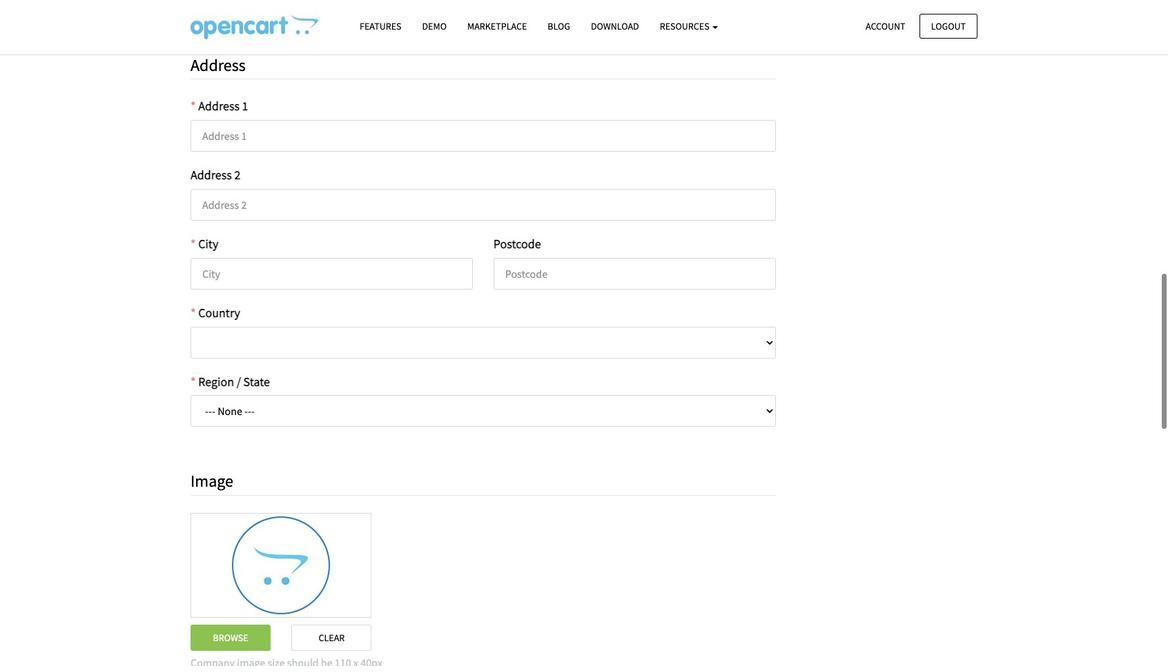 Task type: locate. For each thing, give the bounding box(es) containing it.
address left 1 in the left top of the page
[[198, 98, 240, 114]]

Postcode text field
[[494, 258, 776, 290]]

clear
[[319, 632, 345, 645]]

address for address
[[191, 55, 246, 76]]

Long Description text field
[[191, 0, 776, 11]]

2
[[234, 167, 241, 183]]

image
[[191, 471, 233, 493]]

postcode
[[494, 236, 541, 252]]

features
[[360, 20, 402, 32]]

address left "2"
[[191, 167, 232, 183]]

demo link
[[412, 14, 457, 39]]

download link
[[581, 14, 649, 39]]

2 vertical spatial address
[[191, 167, 232, 183]]

browse
[[213, 632, 248, 645]]

address up address 1 in the top left of the page
[[191, 55, 246, 76]]

clear button
[[292, 625, 372, 652]]

address
[[191, 55, 246, 76], [198, 98, 240, 114], [191, 167, 232, 183]]

account
[[866, 20, 906, 32]]

address for address 2
[[191, 167, 232, 183]]

download
[[591, 20, 639, 32]]

city
[[198, 236, 218, 252]]

1 vertical spatial address
[[198, 98, 240, 114]]

City text field
[[191, 258, 473, 290]]

0 vertical spatial address
[[191, 55, 246, 76]]

marketplace link
[[457, 14, 537, 39]]

1
[[242, 98, 248, 114]]

address 1
[[198, 98, 248, 114]]

blog link
[[537, 14, 581, 39]]

marketplace
[[467, 20, 527, 32]]

resources link
[[649, 14, 729, 39]]



Task type: vqa. For each thing, say whether or not it's contained in the screenshot.
the 'Partner Account' image
yes



Task type: describe. For each thing, give the bounding box(es) containing it.
country
[[198, 305, 240, 321]]

logout
[[931, 20, 966, 32]]

address for address 1
[[198, 98, 240, 114]]

region
[[198, 374, 234, 390]]

blog
[[548, 20, 570, 32]]

resources
[[660, 20, 711, 32]]

address 2
[[191, 167, 241, 183]]

Address 2 text field
[[191, 189, 776, 221]]

partner account image
[[191, 14, 318, 39]]

logout link
[[920, 13, 978, 39]]

features link
[[349, 14, 412, 39]]

browse button
[[191, 625, 271, 652]]

account link
[[854, 13, 917, 39]]

demo
[[422, 20, 447, 32]]

region / state
[[198, 374, 270, 390]]

/
[[237, 374, 241, 390]]

state
[[243, 374, 270, 390]]

Address 1 text field
[[191, 120, 776, 152]]



